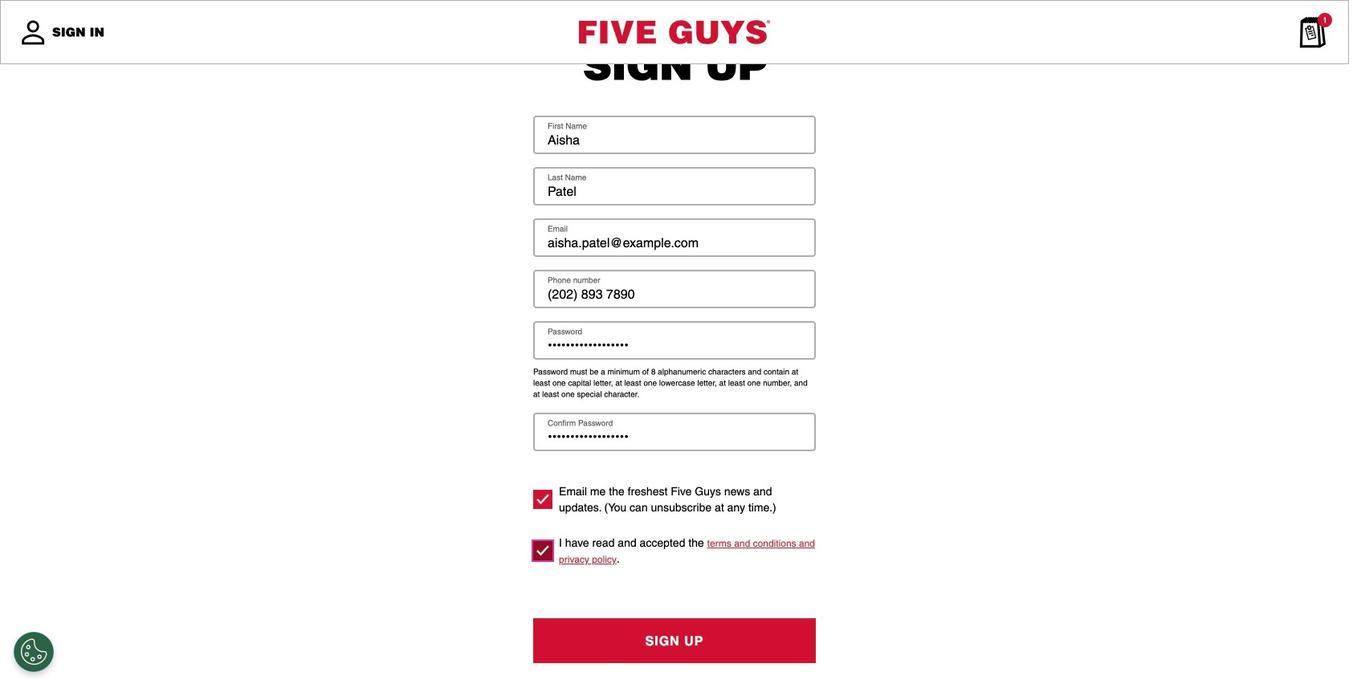 Task type: locate. For each thing, give the bounding box(es) containing it.
bag icon image
[[1298, 16, 1330, 48]]

five guys home, opens in new tab image
[[579, 20, 771, 44]]



Task type: vqa. For each thing, say whether or not it's contained in the screenshot.
Apple music, opens in new tab image
no



Task type: describe. For each thing, give the bounding box(es) containing it.
main element
[[0, 0, 1350, 64]]



